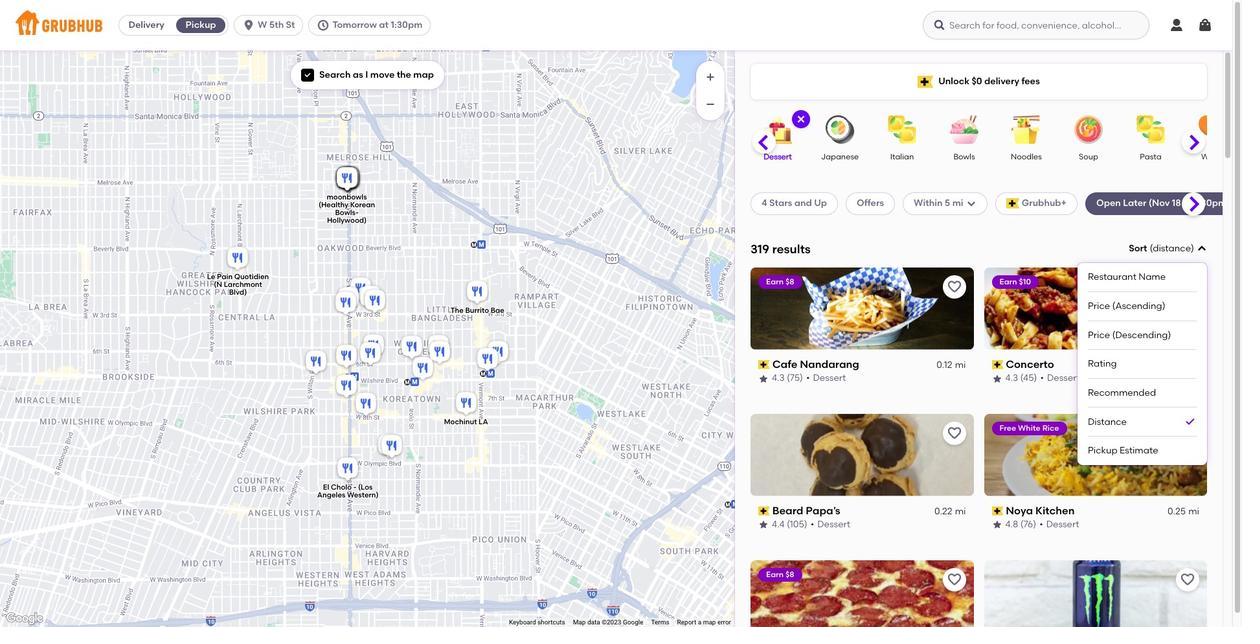Task type: locate. For each thing, give the bounding box(es) containing it.
mi for beard papa's
[[955, 506, 966, 517]]

0 horizontal spatial 4.3
[[772, 373, 785, 384]]

0 vertical spatial map
[[414, 69, 434, 80]]

star icon image
[[759, 374, 769, 384], [992, 374, 1003, 384], [759, 520, 769, 530], [992, 520, 1003, 530]]

map right the
[[414, 69, 434, 80]]

bowls
[[954, 152, 976, 161]]

0 vertical spatial pickup
[[186, 19, 216, 30]]

beard
[[773, 505, 804, 517]]

mi for noya kitchen
[[1189, 506, 1200, 517]]

1 vertical spatial grubhub plus flag logo image
[[1007, 199, 1020, 209]]

2 subscription pass image from the left
[[992, 360, 1004, 369]]

boba time image
[[427, 339, 453, 367]]

dessert
[[764, 152, 792, 161], [814, 373, 846, 384], [1048, 373, 1081, 384], [818, 519, 851, 530], [1047, 519, 1080, 530]]

grubhub plus flag logo image for grubhub+
[[1007, 199, 1020, 209]]

subscription pass image left cafe
[[759, 360, 770, 369]]

2 subscription pass image from the left
[[992, 507, 1004, 516]]

at right 18
[[1184, 198, 1193, 209]]

at inside button
[[379, 19, 389, 30]]

pasta image
[[1129, 115, 1174, 144]]

1 vertical spatial map
[[703, 619, 716, 626]]

map
[[573, 619, 586, 626]]

pickup right delivery button
[[186, 19, 216, 30]]

korean
[[350, 201, 375, 209]]

0 horizontal spatial pickup
[[186, 19, 216, 30]]

save this restaurant image for (45)
[[1181, 279, 1196, 295]]

earn down 319 results
[[767, 277, 784, 286]]

Search for food, convenience, alcohol... search field
[[923, 11, 1150, 40]]

1 4.3 from the left
[[772, 373, 785, 384]]

price down restaurant
[[1089, 301, 1111, 312]]

• dessert down papa's
[[811, 519, 851, 530]]

w 5th st button
[[234, 15, 309, 36]]

report a map error
[[677, 619, 732, 626]]

cafe mak image
[[485, 339, 511, 367]]

)
[[1192, 243, 1195, 254]]

• dessert down nandarang
[[807, 373, 846, 384]]

plus icon image
[[704, 71, 717, 84]]

• right "(75)" at the bottom right of the page
[[807, 373, 810, 384]]

save this restaurant image
[[947, 425, 963, 441], [947, 572, 963, 587]]

noya kitchen logo image
[[985, 414, 1208, 496]]

• for noya kitchen
[[1040, 519, 1044, 530]]

fees
[[1022, 76, 1040, 87]]

restaurant
[[1089, 272, 1137, 283]]

move
[[370, 69, 395, 80]]

dessert down papa's
[[818, 519, 851, 530]]

beard papa's image
[[333, 343, 359, 371]]

svg image
[[1198, 17, 1214, 33], [242, 19, 255, 32], [934, 19, 947, 32], [796, 114, 807, 124], [966, 199, 977, 209]]

grubhub plus flag logo image for unlock $0 delivery fees
[[918, 75, 934, 88]]

distance option
[[1089, 408, 1197, 437]]

fat tomato pizza logo image
[[751, 560, 974, 627]]

dessert for cafe nandarang
[[814, 373, 846, 384]]

concerto
[[1006, 358, 1055, 370]]

1 $8 from the top
[[786, 277, 795, 286]]

unlock
[[939, 76, 970, 87]]

pickup for pickup estimate
[[1089, 445, 1118, 456]]

1 subscription pass image from the left
[[759, 507, 770, 516]]

open later (nov 18 at 1:30pm)
[[1097, 198, 1231, 209]]

price for price (descending)
[[1089, 329, 1111, 341]]

(ascending)
[[1113, 301, 1166, 312]]

dessert down dessert image on the top right
[[764, 152, 792, 161]]

2 4.3 from the left
[[1006, 373, 1019, 384]]

1 vertical spatial price
[[1089, 329, 1111, 341]]

0 vertical spatial save this restaurant image
[[947, 425, 963, 441]]

4.3 down cafe
[[772, 373, 785, 384]]

0 vertical spatial grubhub plus flag logo image
[[918, 75, 934, 88]]

• dessert for beard papa's
[[811, 519, 851, 530]]

concerto logo image
[[985, 267, 1208, 350]]

earn $10
[[1000, 277, 1032, 286]]

subscription pass image left noya
[[992, 507, 1004, 516]]

map right the a
[[703, 619, 716, 626]]

earn $8 down 4.4
[[767, 570, 795, 579]]

soup
[[1080, 152, 1099, 161]]

google
[[623, 619, 644, 626]]

319 results
[[751, 241, 811, 256]]

1 horizontal spatial subscription pass image
[[992, 360, 1004, 369]]

grubhub plus flag logo image
[[918, 75, 934, 88], [1007, 199, 1020, 209]]

pain
[[217, 273, 232, 281]]

noya kitchen
[[1006, 505, 1075, 517]]

• dessert for noya kitchen
[[1040, 519, 1080, 530]]

svg image inside tomorrow at 1:30pm button
[[317, 19, 330, 32]]

1 vertical spatial save this restaurant image
[[947, 572, 963, 587]]

boba story image
[[333, 373, 359, 401]]

$8 down 'results'
[[786, 277, 795, 286]]

svg image
[[1170, 17, 1185, 33], [317, 19, 330, 32], [304, 71, 312, 79], [1197, 244, 1208, 254]]

check icon image
[[1184, 416, 1197, 428]]

1 earn $8 from the top
[[767, 277, 795, 286]]

dessert for noya kitchen
[[1047, 519, 1080, 530]]

0 horizontal spatial subscription pass image
[[759, 507, 770, 516]]

0 horizontal spatial grubhub plus flag logo image
[[918, 75, 934, 88]]

dessert for beard papa's
[[818, 519, 851, 530]]

subscription pass image
[[759, 360, 770, 369], [992, 360, 1004, 369]]

mochinut la
[[444, 418, 488, 426]]

0.12 mi
[[937, 360, 966, 371]]

0 horizontal spatial at
[[379, 19, 389, 30]]

rice
[[1043, 424, 1060, 433]]

price (descending)
[[1089, 329, 1172, 341]]

data
[[588, 619, 600, 626]]

cafe nandarang
[[773, 358, 860, 370]]

mochinut
[[444, 418, 477, 426]]

4.3 (45)
[[1006, 373, 1038, 384]]

western)
[[347, 491, 378, 499]]

earn $8 for 'fat tomato pizza logo'
[[767, 570, 795, 579]]

keyboard
[[509, 619, 536, 626]]

soup image
[[1067, 115, 1112, 144]]

(healthy
[[318, 201, 348, 209]]

pickup down "distance"
[[1089, 445, 1118, 456]]

save this restaurant button for cafe nandarang logo
[[943, 275, 966, 299]]

up
[[815, 198, 827, 209]]

$10
[[1019, 277, 1032, 286]]

noya kitchen image
[[362, 288, 388, 316]]

the burrito bae
[[450, 306, 504, 315]]

shortcuts
[[538, 619, 565, 626]]

grubhub+
[[1022, 198, 1067, 209]]

mochinut la image
[[453, 390, 479, 419]]

7-star liquor & market image
[[357, 284, 383, 312]]

(105)
[[787, 519, 808, 530]]

0 vertical spatial price
[[1089, 301, 1111, 312]]

save this restaurant image
[[947, 279, 963, 295], [1181, 279, 1196, 295], [1181, 425, 1196, 441], [1181, 572, 1196, 587]]

star icon image left 4.4
[[759, 520, 769, 530]]

beard papa's logo image
[[751, 414, 974, 496]]

subscription pass image for cafe nandarang
[[759, 360, 770, 369]]

1 horizontal spatial subscription pass image
[[992, 507, 1004, 516]]

mi
[[953, 198, 964, 209], [955, 360, 966, 371], [955, 506, 966, 517], [1189, 506, 1200, 517]]

0 vertical spatial at
[[379, 19, 389, 30]]

quotidien
[[234, 273, 269, 281]]

1 subscription pass image from the left
[[759, 360, 770, 369]]

None field
[[1078, 242, 1208, 465]]

earn for 4.3 (75)
[[767, 277, 784, 286]]

1 horizontal spatial grubhub plus flag logo image
[[1007, 199, 1020, 209]]

dream pops image
[[334, 165, 360, 194]]

el cholo - (los angeles western) image
[[335, 456, 361, 484]]

2 $8 from the top
[[786, 570, 795, 579]]

$8 down 4.4 (105)
[[786, 570, 795, 579]]

moonbowls (healthy korean bowls-hollywood) image
[[334, 165, 360, 194]]

subscription pass image inside concerto link
[[992, 360, 1004, 369]]

1 vertical spatial $8
[[786, 570, 795, 579]]

larchmont
[[224, 281, 262, 289]]

subscription pass image left beard
[[759, 507, 770, 516]]

japanese
[[821, 152, 859, 161]]

0 horizontal spatial subscription pass image
[[759, 360, 770, 369]]

©2023
[[602, 619, 622, 626]]

4.8
[[1006, 519, 1019, 530]]

star icon image left 4.8
[[992, 520, 1003, 530]]

• dessert
[[807, 373, 846, 384], [1041, 373, 1081, 384], [811, 519, 851, 530], [1040, 519, 1080, 530]]

cafe nandarang logo image
[[751, 267, 974, 350]]

dessert down kitchen
[[1047, 519, 1080, 530]]

• for beard papa's
[[811, 519, 815, 530]]

2 earn $8 from the top
[[767, 570, 795, 579]]

el cholo - (los angeles western)
[[317, 483, 378, 499]]

subscription pass image left concerto
[[992, 360, 1004, 369]]

earn left $10
[[1000, 277, 1018, 286]]

1 vertical spatial pickup
[[1089, 445, 1118, 456]]

4.3
[[772, 373, 785, 384], [1006, 373, 1019, 384]]

(descending)
[[1113, 329, 1172, 341]]

4.4
[[772, 519, 785, 530]]

• down beard papa's
[[811, 519, 815, 530]]

4.4 (105)
[[772, 519, 808, 530]]

lulubowls (hawaiian-inspired bowls- hollywood) image
[[335, 165, 361, 194]]

mi right 0.12 on the right bottom
[[955, 360, 966, 371]]

bowls-
[[335, 209, 358, 217]]

grubhub plus flag logo image left grubhub+
[[1007, 199, 1020, 209]]

estimate
[[1120, 445, 1159, 456]]

beard papa's
[[773, 505, 841, 517]]

subscription pass image
[[759, 507, 770, 516], [992, 507, 1004, 516]]

crafted donuts image
[[303, 349, 329, 377]]

wings
[[1202, 152, 1225, 161]]

star icon image left 4.3 (75)
[[759, 374, 769, 384]]

(75)
[[787, 373, 803, 384]]

google image
[[3, 610, 46, 627]]

save this restaurant image for (75)
[[947, 279, 963, 295]]

1 horizontal spatial 4.3
[[1006, 373, 1019, 384]]

mi right 0.22
[[955, 506, 966, 517]]

desserts now image
[[335, 165, 361, 194]]

amandine patisserie cafe image
[[375, 432, 401, 461]]

recommended
[[1089, 387, 1157, 398]]

pickup inside 'button'
[[186, 19, 216, 30]]

0 vertical spatial $8
[[786, 277, 795, 286]]

4.3 left (45)
[[1006, 373, 1019, 384]]

distance
[[1153, 243, 1192, 254]]

le pain quotidien (n larchmont blvd) image
[[225, 245, 250, 273]]

offers
[[857, 198, 885, 209]]

distance
[[1089, 416, 1127, 427]]

2 price from the top
[[1089, 329, 1111, 341]]

(45)
[[1021, 373, 1038, 384]]

0 vertical spatial earn $8
[[767, 277, 795, 286]]

• dessert down kitchen
[[1040, 519, 1080, 530]]

earn $8
[[767, 277, 795, 286], [767, 570, 795, 579]]

save this restaurant button for noya kitchen logo
[[1177, 422, 1200, 445]]

• right (76)
[[1040, 519, 1044, 530]]

bowls image
[[942, 115, 987, 144]]

map region
[[0, 0, 744, 627]]

report a map error link
[[677, 619, 732, 626]]

rethink ice cream (lactose-free/tummy-friendly) image
[[335, 165, 361, 194]]

later
[[1124, 198, 1147, 209]]

price up rating
[[1089, 329, 1111, 341]]

papa's
[[806, 505, 841, 517]]

0 horizontal spatial map
[[414, 69, 434, 80]]

dessert down nandarang
[[814, 373, 846, 384]]

1 horizontal spatial pickup
[[1089, 445, 1118, 456]]

price for price (ascending)
[[1089, 301, 1111, 312]]

subscription pass image for beard papa's
[[759, 507, 770, 516]]

1 price from the top
[[1089, 301, 1111, 312]]

1 horizontal spatial map
[[703, 619, 716, 626]]

mi right 0.25
[[1189, 506, 1200, 517]]

earn $8 down 319 results
[[767, 277, 795, 286]]

save this restaurant image for (76)
[[1181, 425, 1196, 441]]

concerto link
[[992, 358, 1200, 372]]

•
[[807, 373, 810, 384], [1041, 373, 1044, 384], [811, 519, 815, 530], [1040, 519, 1044, 530]]

• dessert for cafe nandarang
[[807, 373, 846, 384]]

grubhub plus flag logo image left unlock
[[918, 75, 934, 88]]

at left 1:30pm
[[379, 19, 389, 30]]

pasta
[[1141, 152, 1162, 161]]

1 vertical spatial earn $8
[[767, 570, 795, 579]]

1 vertical spatial at
[[1184, 198, 1193, 209]]

earn $8 for cafe nandarang logo
[[767, 277, 795, 286]]

list box
[[1089, 263, 1197, 465]]

cholo
[[331, 483, 352, 492]]



Task type: describe. For each thing, give the bounding box(es) containing it.
noodles
[[1011, 152, 1042, 161]]

terms link
[[652, 619, 670, 626]]

subscription pass image for concerto
[[992, 360, 1004, 369]]

noodles image
[[1004, 115, 1050, 144]]

(n
[[214, 281, 222, 289]]

0.25 mi
[[1168, 506, 1200, 517]]

restaurant name
[[1089, 272, 1166, 283]]

wings image
[[1191, 115, 1236, 144]]

0.12
[[937, 360, 953, 371]]

star icon image for beard papa's
[[759, 520, 769, 530]]

and
[[795, 198, 812, 209]]

anju house image
[[348, 275, 374, 304]]

18
[[1173, 198, 1182, 209]]

nancy silverton's - nancy fancy gelato image
[[335, 165, 361, 194]]

el
[[323, 483, 329, 492]]

subscription pass image for noya kitchen
[[992, 507, 1004, 516]]

unlock $0 delivery fees
[[939, 76, 1040, 87]]

the burrito bae image
[[464, 279, 490, 307]]

free white rice
[[1000, 424, 1060, 433]]

delivery
[[129, 19, 164, 30]]

4.8 (76)
[[1006, 519, 1037, 530]]

(76)
[[1021, 519, 1037, 530]]

• dessert right (45)
[[1041, 373, 1081, 384]]

concerto image
[[357, 340, 383, 369]]

st
[[286, 19, 295, 30]]

4.3 (75)
[[772, 373, 803, 384]]

name
[[1139, 272, 1166, 283]]

map data ©2023 google
[[573, 619, 644, 626]]

save this restaurant button for 'fat tomato pizza logo'
[[943, 568, 966, 591]]

bae
[[491, 306, 504, 315]]

mi right 5
[[953, 198, 964, 209]]

fat tomato pizza image
[[333, 290, 359, 318]]

blvd)
[[229, 289, 247, 297]]

free
[[1000, 424, 1017, 433]]

star icon image for cafe nandarang
[[759, 374, 769, 384]]

earn down 4.4
[[767, 570, 784, 579]]

italian
[[891, 152, 914, 161]]

italian image
[[880, 115, 925, 144]]

(los
[[358, 483, 373, 492]]

keyboard shortcuts button
[[509, 618, 565, 627]]

white
[[1019, 424, 1041, 433]]

wasabi japanese noodle house image
[[410, 355, 436, 384]]

yogurtland image
[[475, 346, 501, 375]]

moonbowls
[[327, 193, 367, 202]]

a
[[698, 619, 702, 626]]

le
[[207, 273, 215, 281]]

319
[[751, 241, 770, 256]]

slurpin' ramen bar image
[[353, 391, 379, 419]]

tomorrow at 1:30pm button
[[309, 15, 436, 36]]

tomorrow
[[333, 19, 377, 30]]

svg image inside w 5th st "button"
[[242, 19, 255, 32]]

-
[[353, 483, 356, 492]]

japanese image
[[818, 115, 863, 144]]

• for cafe nandarang
[[807, 373, 810, 384]]

main navigation navigation
[[0, 0, 1233, 51]]

namsan image
[[399, 334, 425, 362]]

noya
[[1006, 505, 1034, 517]]

1:30pm
[[391, 19, 423, 30]]

4 stars and up
[[762, 198, 827, 209]]

list box containing restaurant name
[[1089, 263, 1197, 465]]

dessert down concerto link
[[1048, 373, 1081, 384]]

(
[[1150, 243, 1153, 254]]

ben's fast food image
[[335, 165, 361, 194]]

0.25
[[1168, 506, 1186, 517]]

brady's bakery image
[[335, 165, 361, 194]]

search
[[319, 69, 351, 80]]

2 save this restaurant image from the top
[[947, 572, 963, 587]]

1 save this restaurant image from the top
[[947, 425, 963, 441]]

mumu bakery & cake image
[[379, 433, 405, 461]]

4
[[762, 198, 768, 209]]

$8 for 'fat tomato pizza logo'
[[786, 570, 795, 579]]

sweet rose creamery image
[[334, 165, 360, 194]]

search as i move the map
[[319, 69, 434, 80]]

mi for cafe nandarang
[[955, 360, 966, 371]]

star icon image for noya kitchen
[[992, 520, 1003, 530]]

pickup estimate
[[1089, 445, 1159, 456]]

the
[[450, 306, 463, 315]]

cafe nandarang image
[[361, 332, 386, 361]]

• right (45)
[[1041, 373, 1044, 384]]

0.22
[[935, 506, 953, 517]]

pickup button
[[174, 15, 228, 36]]

dessert image
[[756, 115, 801, 144]]

dr. shica's bakery image
[[335, 165, 361, 194]]

sort ( distance )
[[1130, 243, 1195, 254]]

$8 for cafe nandarang logo
[[786, 277, 795, 286]]

house of birria image
[[335, 165, 361, 194]]

star icon image left 4.3 (45)
[[992, 374, 1003, 384]]

keyboard shortcuts
[[509, 619, 565, 626]]

le pain quotidien (n larchmont blvd)
[[207, 273, 269, 297]]

1 horizontal spatial at
[[1184, 198, 1193, 209]]

1:30pm)
[[1196, 198, 1231, 209]]

4.3 for 4.3 (75)
[[772, 373, 785, 384]]

earn for 4.3 (45)
[[1000, 277, 1018, 286]]

results
[[773, 241, 811, 256]]

5
[[945, 198, 951, 209]]

within
[[914, 198, 943, 209]]

fatamorgana gelato image
[[334, 165, 360, 194]]

terms
[[652, 619, 670, 626]]

rating
[[1089, 358, 1117, 369]]

5th
[[269, 19, 284, 30]]

angeles
[[317, 491, 345, 499]]

minus icon image
[[704, 98, 717, 111]]

save this restaurant button for concerto logo
[[1177, 275, 1200, 299]]

4.3 for 4.3 (45)
[[1006, 373, 1019, 384]]

none field containing sort
[[1078, 242, 1208, 465]]

open
[[1097, 198, 1121, 209]]

the dolly llama image
[[335, 285, 361, 314]]

7-star liquor & market logo image
[[985, 560, 1208, 627]]

pickup for pickup
[[186, 19, 216, 30]]

price (ascending)
[[1089, 301, 1166, 312]]

kitchen
[[1036, 505, 1075, 517]]

report
[[677, 619, 697, 626]]

toe bang cafe image
[[425, 333, 451, 362]]

delivery button
[[119, 15, 174, 36]]

hollywood)
[[327, 217, 367, 225]]

cafe
[[773, 358, 798, 370]]

bevvy image
[[334, 165, 360, 194]]



Task type: vqa. For each thing, say whether or not it's contained in the screenshot.
tomatoes. to the top
no



